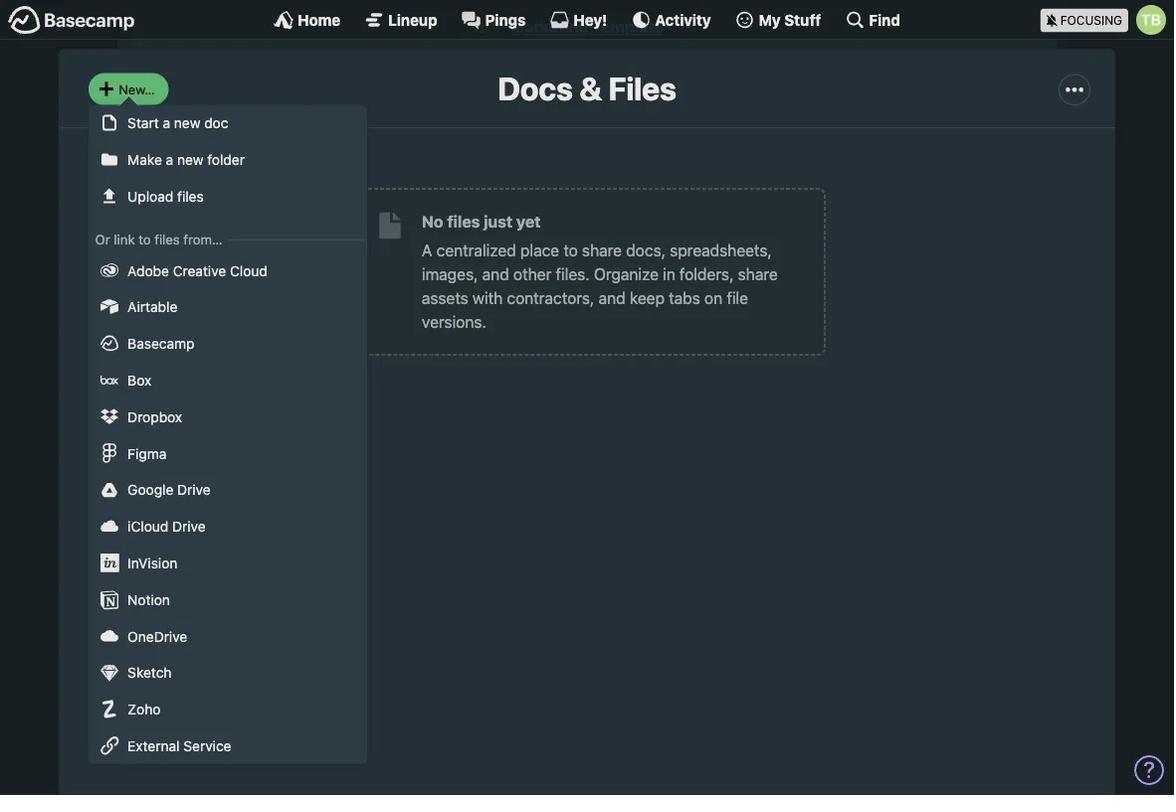 Task type: locate. For each thing, give the bounding box(es) containing it.
1 vertical spatial files
[[447, 213, 480, 232]]

files left from…
[[154, 232, 180, 248]]

make a new folder link
[[89, 142, 367, 179]]

0 vertical spatial files
[[177, 189, 204, 205]]

1 horizontal spatial and
[[599, 289, 626, 308]]

files inside the no files just yet a centralized place to share docs, spreadsheets, images, and other files. organize in folders, share assets with contractors, and keep tabs on file versions.
[[447, 213, 480, 232]]

files down make a new folder on the top of page
[[177, 189, 204, 205]]

new
[[174, 115, 200, 132], [177, 152, 203, 168]]

onedrive link
[[89, 619, 367, 656]]

new left "folder"
[[177, 152, 203, 168]]

1 vertical spatial drive
[[172, 519, 206, 536]]

adobe creative cloud link
[[89, 253, 367, 290]]

0 horizontal spatial share
[[582, 242, 622, 260]]

drive right icloud
[[172, 519, 206, 536]]

to up files.
[[563, 242, 578, 260]]

with
[[472, 289, 503, 308]]

template
[[592, 18, 664, 37]]

tim burton image
[[1136, 5, 1166, 35]]

0 vertical spatial and
[[482, 265, 509, 284]]

other
[[513, 265, 551, 284]]

contractors,
[[507, 289, 594, 308]]

zoho
[[128, 702, 161, 719]]

to right link
[[139, 232, 151, 248]]

a right the start
[[163, 115, 170, 132]]

figma link
[[89, 436, 367, 473]]

make a new folder
[[128, 152, 245, 168]]

1 vertical spatial new
[[177, 152, 203, 168]]

home link
[[274, 10, 340, 30]]

a for start
[[163, 115, 170, 132]]

external
[[128, 739, 180, 755]]

adobe creative cloud
[[128, 263, 268, 279]]

1 horizontal spatial to
[[563, 242, 578, 260]]

find button
[[845, 10, 900, 30]]

focusing button
[[1040, 0, 1174, 39]]

0 vertical spatial new
[[174, 115, 200, 132]]

0 vertical spatial drive
[[177, 483, 211, 499]]

my stuff button
[[735, 10, 821, 30]]

folder
[[207, 152, 245, 168]]

icloud drive
[[128, 519, 206, 536]]

start a new doc
[[128, 115, 228, 132]]

new left doc
[[174, 115, 200, 132]]

marketing template link
[[510, 18, 664, 37]]

and down organize
[[599, 289, 626, 308]]

hey!
[[573, 11, 607, 28]]

google
[[128, 483, 173, 499]]

my
[[759, 11, 781, 28]]

and up with
[[482, 265, 509, 284]]

invision
[[128, 556, 177, 572]]

0 vertical spatial a
[[163, 115, 170, 132]]

files
[[177, 189, 204, 205], [447, 213, 480, 232], [154, 232, 180, 248]]

icloud
[[128, 519, 168, 536]]

stuff
[[784, 11, 821, 28]]

and
[[482, 265, 509, 284], [599, 289, 626, 308]]

main element
[[0, 0, 1174, 40]]

share
[[582, 242, 622, 260], [738, 265, 778, 284]]

a right make
[[166, 152, 173, 168]]

share up file
[[738, 265, 778, 284]]

drive
[[177, 483, 211, 499], [172, 519, 206, 536]]

invision link
[[89, 546, 367, 582]]

1 vertical spatial a
[[166, 152, 173, 168]]

basecamp
[[128, 336, 195, 353]]

start
[[128, 115, 159, 132]]

start a new doc link
[[89, 105, 367, 142]]

to
[[139, 232, 151, 248], [563, 242, 578, 260]]

box
[[128, 373, 151, 389]]

yet
[[516, 213, 541, 232]]

external service link
[[89, 729, 367, 766]]

service
[[183, 739, 231, 755]]

images,
[[422, 265, 478, 284]]

find
[[869, 11, 900, 28]]

box link
[[89, 363, 367, 399]]

drive right google
[[177, 483, 211, 499]]

drive inside 'link'
[[172, 519, 206, 536]]

a
[[163, 115, 170, 132], [166, 152, 173, 168]]

1 horizontal spatial share
[[738, 265, 778, 284]]

a
[[422, 242, 432, 260]]

lineup link
[[364, 10, 437, 30]]

file
[[727, 289, 748, 308]]

share up organize
[[582, 242, 622, 260]]

upload
[[128, 189, 173, 205]]

notion link
[[89, 582, 367, 619]]

cloud
[[230, 263, 268, 279]]

google drive link
[[89, 473, 367, 509]]

files right no
[[447, 213, 480, 232]]

dropbox link
[[89, 399, 367, 436]]

pings button
[[461, 10, 526, 30]]

no
[[422, 213, 443, 232]]

0 horizontal spatial to
[[139, 232, 151, 248]]



Task type: vqa. For each thing, say whether or not it's contained in the screenshot.
we
no



Task type: describe. For each thing, give the bounding box(es) containing it.
external service
[[128, 739, 231, 755]]

link
[[114, 232, 135, 248]]

sketch link
[[89, 656, 367, 692]]

just
[[484, 213, 513, 232]]

marketing template
[[510, 18, 664, 37]]

0 vertical spatial share
[[582, 242, 622, 260]]

hey! button
[[550, 10, 607, 30]]

creative
[[173, 263, 226, 279]]

files.
[[556, 265, 590, 284]]

no files just yet a centralized place to share docs, spreadsheets, images, and other files. organize in folders, share assets with contractors, and keep tabs on file versions.
[[422, 213, 778, 332]]

1 vertical spatial share
[[738, 265, 778, 284]]

from…
[[183, 232, 223, 248]]

airtable
[[128, 300, 177, 316]]

activity
[[655, 11, 711, 28]]

docs
[[498, 70, 573, 107]]

spreadsheets,
[[670, 242, 772, 260]]

folders,
[[680, 265, 734, 284]]

versions.
[[422, 313, 486, 332]]

pings
[[485, 11, 526, 28]]

make
[[128, 152, 162, 168]]

docs,
[[626, 242, 666, 260]]

upload files link
[[89, 179, 367, 215]]

or link to files from…
[[95, 232, 223, 248]]

google drive
[[128, 483, 211, 499]]

figma
[[128, 446, 167, 462]]

organize
[[594, 265, 659, 284]]

a for make
[[166, 152, 173, 168]]

icloud drive link
[[89, 509, 367, 546]]

or
[[95, 232, 110, 248]]

tabs
[[669, 289, 700, 308]]

doc
[[204, 115, 228, 132]]

upload files
[[128, 189, 204, 205]]

basecamp link
[[89, 326, 367, 363]]

drive for icloud drive
[[172, 519, 206, 536]]

adobe
[[128, 263, 169, 279]]

on
[[704, 289, 722, 308]]

onedrive
[[128, 629, 187, 645]]

marketing
[[510, 18, 588, 37]]

place
[[520, 242, 559, 260]]

docs & files
[[498, 70, 676, 107]]

airtable link
[[89, 290, 367, 326]]

&
[[579, 70, 602, 107]]

new…
[[119, 82, 155, 97]]

keep
[[630, 289, 665, 308]]

zoho link
[[89, 692, 367, 729]]

notion
[[128, 592, 170, 609]]

activity link
[[631, 10, 711, 30]]

new for doc
[[174, 115, 200, 132]]

2 vertical spatial files
[[154, 232, 180, 248]]

home
[[298, 11, 340, 28]]

sketch
[[128, 666, 172, 682]]

switch accounts image
[[8, 5, 135, 36]]

lineup
[[388, 11, 437, 28]]

assets
[[422, 289, 468, 308]]

files for no
[[447, 213, 480, 232]]

new for folder
[[177, 152, 203, 168]]

files
[[608, 70, 676, 107]]

my stuff
[[759, 11, 821, 28]]

dropbox
[[128, 409, 182, 426]]

centralized
[[436, 242, 516, 260]]

in
[[663, 265, 675, 284]]

1 vertical spatial and
[[599, 289, 626, 308]]

to inside the no files just yet a centralized place to share docs, spreadsheets, images, and other files. organize in folders, share assets with contractors, and keep tabs on file versions.
[[563, 242, 578, 260]]

focusing
[[1060, 13, 1122, 27]]

0 horizontal spatial and
[[482, 265, 509, 284]]

drive for google drive
[[177, 483, 211, 499]]

files for upload
[[177, 189, 204, 205]]

new… button
[[89, 74, 169, 106]]



